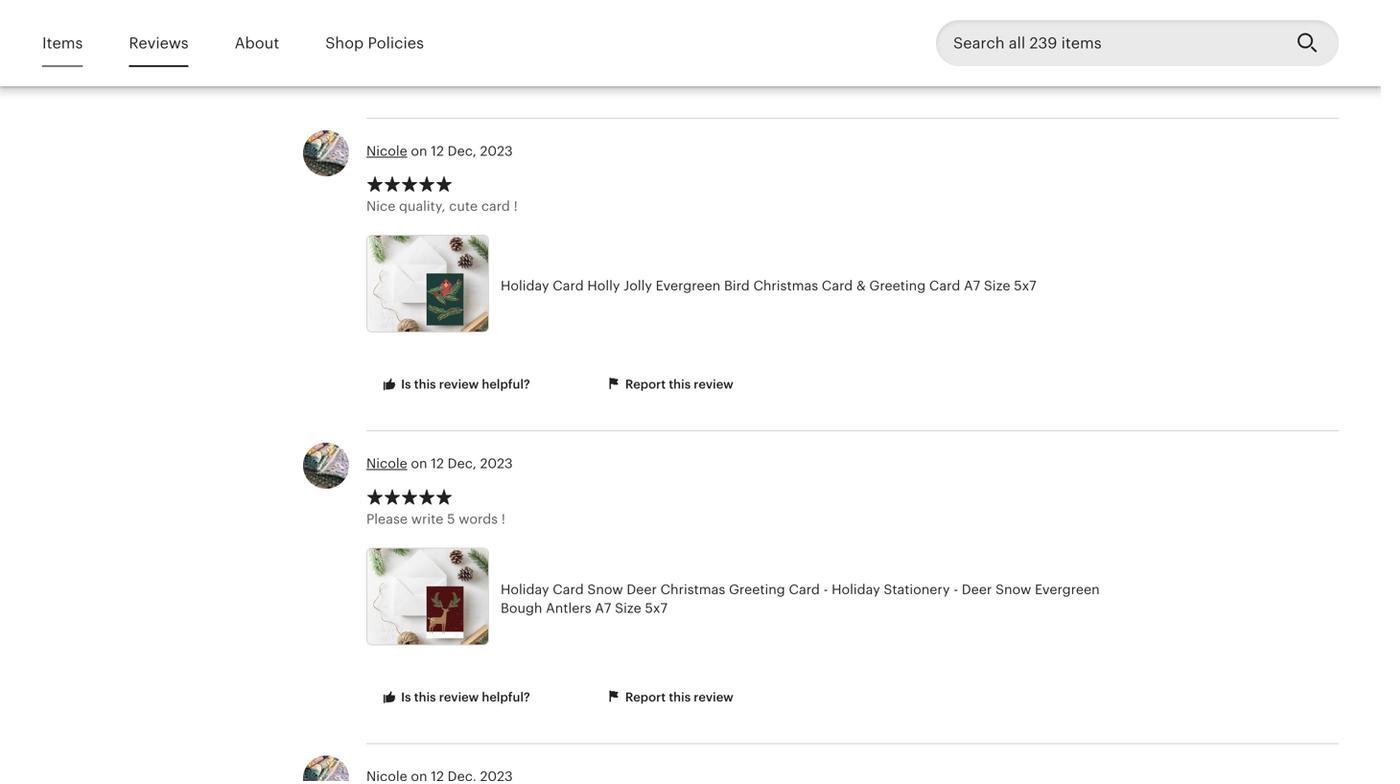 Task type: vqa. For each thing, say whether or not it's contained in the screenshot.
1st DEER from the right
yes



Task type: describe. For each thing, give the bounding box(es) containing it.
nicole for please
[[366, 456, 407, 472]]

2 deer from the left
[[962, 582, 992, 597]]

bird
[[724, 278, 750, 294]]

nicole for nice
[[366, 143, 407, 159]]

is this review helpful? for holiday card snow deer christmas greeting card - holiday stationery - deer snow evergreen bough antlers a7 size 5x7
[[398, 691, 530, 705]]

nice
[[366, 199, 396, 214]]

nicole on 12 dec, 2023 for write
[[366, 456, 513, 472]]

antlers
[[546, 601, 591, 616]]

1 snow from the left
[[587, 582, 623, 597]]

report this review button for evergreen
[[591, 368, 748, 403]]

nicole link for nice
[[366, 143, 407, 159]]

report this review for christmas
[[622, 691, 734, 705]]

report this review for evergreen
[[622, 378, 734, 392]]

is for holiday card holly jolly evergreen bird christmas card & greeting card a7 size 5x7
[[401, 378, 411, 392]]

1 deer from the left
[[627, 582, 657, 597]]

1 - from the left
[[824, 582, 828, 597]]

stationery
[[884, 582, 950, 597]]

! for please write 5 words !
[[501, 512, 505, 527]]

reviews link
[[129, 21, 189, 65]]

on for quality,
[[411, 143, 427, 159]]

holiday for holiday card holly jolly evergreen bird christmas card & greeting card a7 size 5x7
[[501, 278, 549, 294]]

holiday card holly jolly evergreen bird christmas card & greeting card a7 size 5x7
[[501, 278, 1037, 294]]

12 for quality,
[[431, 143, 444, 159]]

items
[[42, 34, 83, 52]]

greeting inside holiday card snow deer christmas greeting card - holiday stationery - deer snow evergreen bough antlers a7 size 5x7
[[729, 582, 785, 597]]

12 for write
[[431, 456, 444, 472]]

2 - from the left
[[954, 582, 958, 597]]

holiday card snow deer christmas greeting card - holiday stationery - deer snow evergreen bough antlers a7 size 5x7 link
[[366, 548, 1124, 651]]

bough
[[501, 601, 542, 616]]

please
[[366, 512, 408, 527]]

items link
[[42, 21, 83, 65]]

card
[[481, 199, 510, 214]]

holiday left stationery
[[832, 582, 880, 597]]

report this review button for christmas
[[591, 681, 748, 716]]

holiday card snow deer christmas greeting card - holiday stationery - deer snow evergreen bough antlers a7 size 5x7
[[501, 582, 1100, 616]]

christmas inside holiday card snow deer christmas greeting card - holiday stationery - deer snow evergreen bough antlers a7 size 5x7
[[661, 582, 726, 597]]

on for write
[[411, 456, 427, 472]]

1 horizontal spatial a7
[[964, 278, 981, 294]]

jolly
[[624, 278, 652, 294]]

! for nice quality, cute card !
[[514, 199, 518, 214]]

dec, for 5
[[448, 456, 477, 472]]

0 vertical spatial size
[[984, 278, 1011, 294]]

about
[[235, 34, 279, 52]]

reviews
[[129, 34, 189, 52]]

2023 for card
[[480, 143, 513, 159]]



Task type: locate. For each thing, give the bounding box(es) containing it.
quality,
[[399, 199, 446, 214]]

nicole on 12 dec, 2023 for quality,
[[366, 143, 513, 159]]

1 vertical spatial on
[[411, 456, 427, 472]]

2 12 from the top
[[431, 456, 444, 472]]

2 dec, from the top
[[448, 456, 477, 472]]

0 horizontal spatial christmas
[[661, 582, 726, 597]]

1 vertical spatial is this review helpful? button
[[366, 681, 545, 716]]

is this review helpful?
[[398, 378, 530, 392], [398, 691, 530, 705]]

1 dec, from the top
[[448, 143, 477, 159]]

a7 inside holiday card snow deer christmas greeting card - holiday stationery - deer snow evergreen bough antlers a7 size 5x7
[[595, 601, 611, 616]]

1 is from the top
[[401, 378, 411, 392]]

0 vertical spatial report this review
[[622, 378, 734, 392]]

2 is this review helpful? button from the top
[[366, 681, 545, 716]]

1 nicole from the top
[[366, 143, 407, 159]]

nice quality, cute card !
[[366, 199, 518, 214]]

1 vertical spatial nicole link
[[366, 456, 407, 472]]

holiday card holly jolly evergreen bird christmas card & greeting card a7 size 5x7 link
[[366, 235, 1124, 338]]

1 horizontal spatial !
[[514, 199, 518, 214]]

2 report this review from the top
[[622, 691, 734, 705]]

2 on from the top
[[411, 456, 427, 472]]

card
[[553, 278, 584, 294], [822, 278, 853, 294], [929, 278, 961, 294], [553, 582, 584, 597], [789, 582, 820, 597]]

1 vertical spatial report this review
[[622, 691, 734, 705]]

helpful? for holiday card snow deer christmas greeting card - holiday stationery - deer snow evergreen bough antlers a7 size 5x7
[[482, 691, 530, 705]]

1 nicole on 12 dec, 2023 from the top
[[366, 143, 513, 159]]

0 vertical spatial report
[[625, 378, 666, 392]]

report for jolly
[[625, 378, 666, 392]]

1 horizontal spatial size
[[984, 278, 1011, 294]]

christmas
[[753, 278, 818, 294], [661, 582, 726, 597]]

snow
[[587, 582, 623, 597], [996, 582, 1032, 597]]

0 vertical spatial helpful?
[[482, 378, 530, 392]]

please write 5 words !
[[366, 512, 505, 527]]

deer
[[627, 582, 657, 597], [962, 582, 992, 597]]

0 horizontal spatial deer
[[627, 582, 657, 597]]

1 horizontal spatial 5x7
[[1014, 278, 1037, 294]]

2 nicole on 12 dec, 2023 from the top
[[366, 456, 513, 472]]

! right the words at the bottom left of the page
[[501, 512, 505, 527]]

1 horizontal spatial -
[[954, 582, 958, 597]]

2 is from the top
[[401, 691, 411, 705]]

1 vertical spatial 12
[[431, 456, 444, 472]]

1 vertical spatial 5x7
[[645, 601, 668, 616]]

policies
[[368, 34, 424, 52]]

1 horizontal spatial christmas
[[753, 278, 818, 294]]

12 up please write 5 words !
[[431, 456, 444, 472]]

holiday up bough
[[501, 582, 549, 597]]

0 vertical spatial is this review helpful? button
[[366, 368, 545, 403]]

1 vertical spatial nicole
[[366, 456, 407, 472]]

on up quality,
[[411, 143, 427, 159]]

1 horizontal spatial greeting
[[870, 278, 926, 294]]

5x7
[[1014, 278, 1037, 294], [645, 601, 668, 616]]

0 vertical spatial is this review helpful?
[[398, 378, 530, 392]]

0 horizontal spatial 5x7
[[645, 601, 668, 616]]

0 vertical spatial report this review button
[[591, 368, 748, 403]]

0 vertical spatial nicole
[[366, 143, 407, 159]]

1 is this review helpful? from the top
[[398, 378, 530, 392]]

0 vertical spatial evergreen
[[656, 278, 721, 294]]

1 vertical spatial is
[[401, 691, 411, 705]]

1 helpful? from the top
[[482, 378, 530, 392]]

1 vertical spatial 2023
[[480, 456, 513, 472]]

1 report from the top
[[625, 378, 666, 392]]

report this review
[[622, 378, 734, 392], [622, 691, 734, 705]]

size
[[984, 278, 1011, 294], [615, 601, 642, 616]]

dec,
[[448, 143, 477, 159], [448, 456, 477, 472]]

0 horizontal spatial greeting
[[729, 582, 785, 597]]

0 horizontal spatial snow
[[587, 582, 623, 597]]

1 vertical spatial report
[[625, 691, 666, 705]]

holly
[[587, 278, 620, 294]]

1 vertical spatial helpful?
[[482, 691, 530, 705]]

1 vertical spatial greeting
[[729, 582, 785, 597]]

is this review helpful? button for holiday card holly jolly evergreen bird christmas card & greeting card a7 size 5x7
[[366, 368, 545, 403]]

&
[[857, 278, 866, 294]]

helpful? for holiday card holly jolly evergreen bird christmas card & greeting card a7 size 5x7
[[482, 378, 530, 392]]

1 is this review helpful? button from the top
[[366, 368, 545, 403]]

5x7 inside holiday card snow deer christmas greeting card - holiday stationery - deer snow evergreen bough antlers a7 size 5x7
[[645, 601, 668, 616]]

is
[[401, 378, 411, 392], [401, 691, 411, 705]]

1 horizontal spatial deer
[[962, 582, 992, 597]]

2 report this review button from the top
[[591, 681, 748, 716]]

12
[[431, 143, 444, 159], [431, 456, 444, 472]]

0 horizontal spatial !
[[501, 512, 505, 527]]

nicole on 12 dec, 2023
[[366, 143, 513, 159], [366, 456, 513, 472]]

is for holiday card snow deer christmas greeting card - holiday stationery - deer snow evergreen bough antlers a7 size 5x7
[[401, 691, 411, 705]]

1 vertical spatial dec,
[[448, 456, 477, 472]]

1 12 from the top
[[431, 143, 444, 159]]

1 vertical spatial report this review button
[[591, 681, 748, 716]]

write
[[411, 512, 444, 527]]

is this review helpful? for holiday card holly jolly evergreen bird christmas card & greeting card a7 size 5x7
[[398, 378, 530, 392]]

nicole link for please
[[366, 456, 407, 472]]

2023 up the words at the bottom left of the page
[[480, 456, 513, 472]]

nicole on 12 dec, 2023 up nice quality, cute card !
[[366, 143, 513, 159]]

nicole link up nice at the left
[[366, 143, 407, 159]]

on up write
[[411, 456, 427, 472]]

1 nicole link from the top
[[366, 143, 407, 159]]

size inside holiday card snow deer christmas greeting card - holiday stationery - deer snow evergreen bough antlers a7 size 5x7
[[615, 601, 642, 616]]

2 snow from the left
[[996, 582, 1032, 597]]

-
[[824, 582, 828, 597], [954, 582, 958, 597]]

is this review helpful? button for holiday card snow deer christmas greeting card - holiday stationery - deer snow evergreen bough antlers a7 size 5x7
[[366, 681, 545, 716]]

0 horizontal spatial a7
[[595, 601, 611, 616]]

1 2023 from the top
[[480, 143, 513, 159]]

nicole
[[366, 143, 407, 159], [366, 456, 407, 472]]

- right stationery
[[954, 582, 958, 597]]

nicole up nice at the left
[[366, 143, 407, 159]]

1 report this review from the top
[[622, 378, 734, 392]]

1 on from the top
[[411, 143, 427, 159]]

1 vertical spatial !
[[501, 512, 505, 527]]

1 vertical spatial size
[[615, 601, 642, 616]]

2 nicole from the top
[[366, 456, 407, 472]]

2 nicole link from the top
[[366, 456, 407, 472]]

report this review button
[[591, 368, 748, 403], [591, 681, 748, 716]]

2023
[[480, 143, 513, 159], [480, 456, 513, 472]]

on
[[411, 143, 427, 159], [411, 456, 427, 472]]

evergreen
[[656, 278, 721, 294], [1035, 582, 1100, 597]]

helpful?
[[482, 378, 530, 392], [482, 691, 530, 705]]

1 vertical spatial evergreen
[[1035, 582, 1100, 597]]

12 up nice quality, cute card !
[[431, 143, 444, 159]]

0 vertical spatial dec,
[[448, 143, 477, 159]]

1 vertical spatial a7
[[595, 601, 611, 616]]

! right card
[[514, 199, 518, 214]]

nicole up please
[[366, 456, 407, 472]]

0 vertical spatial nicole on 12 dec, 2023
[[366, 143, 513, 159]]

0 horizontal spatial evergreen
[[656, 278, 721, 294]]

nicole on 12 dec, 2023 up please write 5 words !
[[366, 456, 513, 472]]

2 2023 from the top
[[480, 456, 513, 472]]

0 horizontal spatial size
[[615, 601, 642, 616]]

Search all 239 items text field
[[936, 20, 1282, 66]]

1 report this review button from the top
[[591, 368, 748, 403]]

words
[[459, 512, 498, 527]]

about link
[[235, 21, 279, 65]]

0 vertical spatial a7
[[964, 278, 981, 294]]

0 vertical spatial greeting
[[870, 278, 926, 294]]

0 vertical spatial christmas
[[753, 278, 818, 294]]

0 vertical spatial !
[[514, 199, 518, 214]]

dec, up 5 at the bottom
[[448, 456, 477, 472]]

holiday left holly
[[501, 278, 549, 294]]

0 vertical spatial nicole link
[[366, 143, 407, 159]]

shop policies link
[[325, 21, 424, 65]]

cute
[[449, 199, 478, 214]]

2 is this review helpful? from the top
[[398, 691, 530, 705]]

nicole link
[[366, 143, 407, 159], [366, 456, 407, 472]]

greeting
[[870, 278, 926, 294], [729, 582, 785, 597]]

0 vertical spatial is
[[401, 378, 411, 392]]

2023 up card
[[480, 143, 513, 159]]

shop policies
[[325, 34, 424, 52]]

0 vertical spatial 2023
[[480, 143, 513, 159]]

dec, up cute
[[448, 143, 477, 159]]

evergreen inside holiday card snow deer christmas greeting card - holiday stationery - deer snow evergreen bough antlers a7 size 5x7
[[1035, 582, 1100, 597]]

a7
[[964, 278, 981, 294], [595, 601, 611, 616]]

0 vertical spatial on
[[411, 143, 427, 159]]

2 report from the top
[[625, 691, 666, 705]]

- left stationery
[[824, 582, 828, 597]]

this
[[414, 378, 436, 392], [669, 378, 691, 392], [414, 691, 436, 705], [669, 691, 691, 705]]

holiday
[[501, 278, 549, 294], [501, 582, 549, 597], [832, 582, 880, 597]]

0 vertical spatial 12
[[431, 143, 444, 159]]

report
[[625, 378, 666, 392], [625, 691, 666, 705]]

review
[[439, 378, 479, 392], [694, 378, 734, 392], [439, 691, 479, 705], [694, 691, 734, 705]]

is this review helpful? button
[[366, 368, 545, 403], [366, 681, 545, 716]]

nicole link up please
[[366, 456, 407, 472]]

1 horizontal spatial evergreen
[[1035, 582, 1100, 597]]

holiday for holiday card snow deer christmas greeting card - holiday stationery - deer snow evergreen bough antlers a7 size 5x7
[[501, 582, 549, 597]]

dec, for cute
[[448, 143, 477, 159]]

1 vertical spatial is this review helpful?
[[398, 691, 530, 705]]

2023 for words
[[480, 456, 513, 472]]

shop
[[325, 34, 364, 52]]

5
[[447, 512, 455, 527]]

!
[[514, 199, 518, 214], [501, 512, 505, 527]]

report for deer
[[625, 691, 666, 705]]

1 vertical spatial nicole on 12 dec, 2023
[[366, 456, 513, 472]]

0 horizontal spatial -
[[824, 582, 828, 597]]

1 vertical spatial christmas
[[661, 582, 726, 597]]

1 horizontal spatial snow
[[996, 582, 1032, 597]]

2 helpful? from the top
[[482, 691, 530, 705]]

0 vertical spatial 5x7
[[1014, 278, 1037, 294]]



